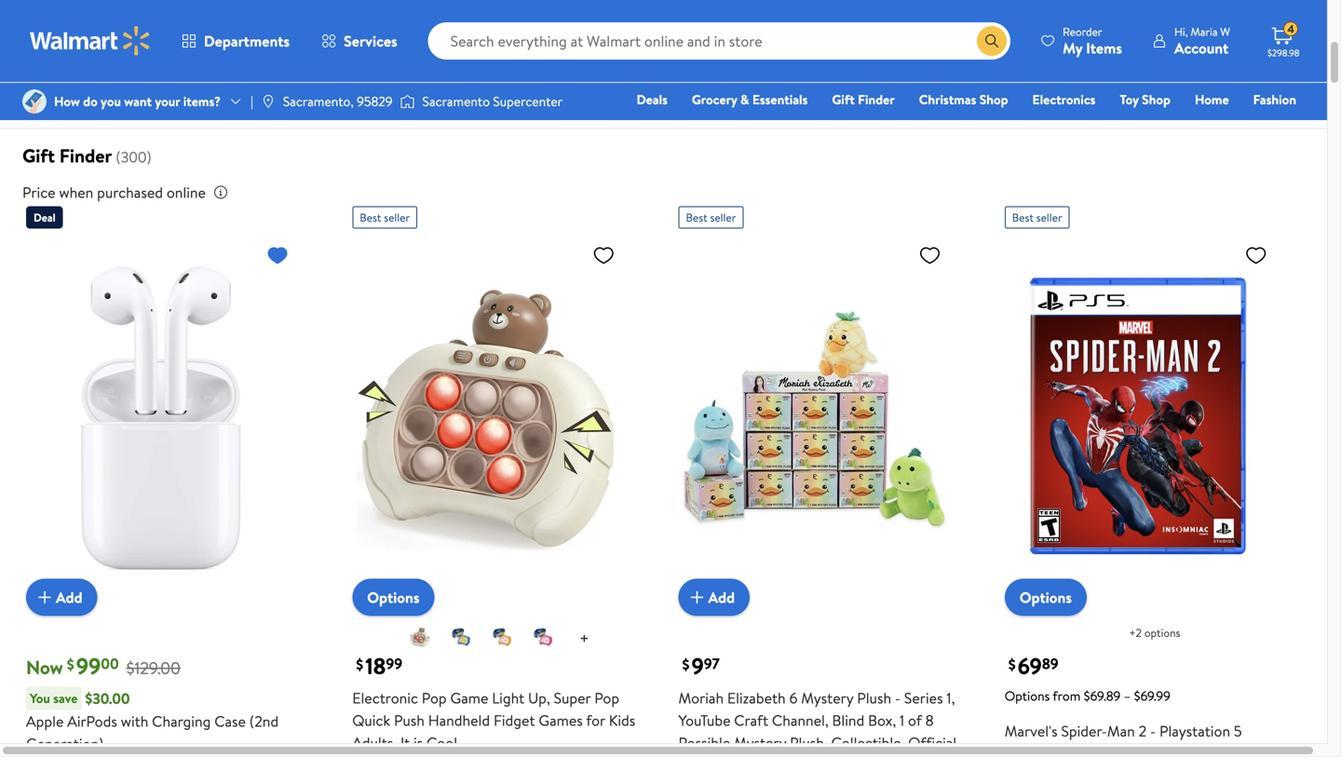 Task type: describe. For each thing, give the bounding box(es) containing it.
cool
[[427, 733, 457, 753]]

0 vertical spatial mystery
[[801, 688, 853, 708]]

home link
[[1186, 89, 1237, 109]]

plush
[[857, 688, 891, 708]]

from
[[1053, 687, 1081, 705]]

sacramento supercenter
[[422, 92, 563, 110]]

youtube
[[678, 710, 731, 731]]

sort and filter section element
[[0, 69, 1327, 128]]

options from $69.89 – $69.99
[[1005, 687, 1171, 705]]

toy shop
[[1120, 90, 1171, 108]]

seller for 69
[[1036, 210, 1062, 226]]

deals link
[[628, 89, 676, 109]]

add for 9
[[708, 587, 735, 608]]

(300)
[[116, 147, 151, 167]]

gift for gift finder
[[832, 90, 855, 108]]

gift cards link
[[991, 115, 1066, 136]]

$298.98
[[1267, 47, 1299, 59]]

super
[[554, 688, 591, 708]]

home
[[1195, 90, 1229, 108]]

how do you want your items?
[[54, 92, 221, 110]]

6
[[789, 688, 798, 708]]

sort by |
[[1107, 88, 1164, 109]]

essentials
[[752, 90, 808, 108]]

gift inside fashion gift cards
[[999, 116, 1022, 135]]

orange image
[[491, 626, 513, 649]]

add to cart image
[[34, 586, 56, 609]]

walmart+ link
[[1232, 115, 1305, 136]]

seller for 9
[[710, 210, 736, 226]]

personalized
[[580, 28, 651, 47]]

$ for 9
[[682, 654, 690, 675]]

adults,
[[352, 733, 397, 753]]

clear all list item
[[705, 15, 766, 60]]

in-store
[[172, 89, 217, 107]]

supercenter
[[493, 92, 563, 110]]

+ button
[[564, 624, 604, 653]]

merch
[[789, 755, 831, 757]]

2 elizabeth from the top
[[727, 755, 786, 757]]

$ 69 89
[[1008, 651, 1058, 682]]

you
[[101, 92, 121, 110]]

one
[[1154, 116, 1182, 135]]

grocery & essentials
[[692, 90, 808, 108]]

blind
[[832, 710, 864, 731]]

add button for $129.00
[[26, 579, 97, 616]]

departments button
[[166, 19, 306, 63]]

christmas
[[919, 90, 976, 108]]

2
[[1139, 721, 1147, 741]]

want
[[124, 92, 152, 110]]

9
[[691, 651, 704, 682]]

2 pop from the left
[[594, 688, 619, 708]]

marvel's spider-man 2 - playstation 5
[[1005, 721, 1242, 741]]

0 horizontal spatial |
[[251, 92, 253, 110]]

best seller for 18
[[360, 210, 410, 226]]

online
[[167, 182, 206, 203]]

1 pop from the left
[[422, 688, 447, 708]]

options link for 18
[[352, 579, 434, 616]]

5
[[1234, 721, 1242, 741]]

$30.00
[[85, 688, 130, 709]]

personalized gifts
[[580, 28, 679, 47]]

99 for $
[[76, 651, 101, 682]]

Walmart Site-Wide search field
[[428, 22, 1011, 60]]

up,
[[528, 688, 550, 708]]

 image for how do you want your items?
[[22, 89, 47, 114]]

options for 69
[[1020, 587, 1072, 608]]

possible
[[678, 733, 730, 753]]

push
[[394, 710, 425, 731]]

marvel's spider-man 2 - playstation 5 image
[[1005, 236, 1275, 601]]

of
[[908, 710, 922, 731]]

+2
[[1129, 625, 1142, 641]]

save
[[53, 689, 78, 707]]

$ for 18
[[356, 654, 363, 675]]

light
[[492, 688, 524, 708]]

all filters
[[58, 89, 109, 107]]

with
[[121, 711, 148, 732]]

1 horizontal spatial -
[[1150, 721, 1156, 741]]

your
[[155, 92, 180, 110]]

is
[[414, 733, 423, 753]]

69
[[1018, 651, 1042, 682]]

best seller for 69
[[1012, 210, 1062, 226]]

2 moriah from the top
[[678, 755, 724, 757]]

for
[[586, 710, 605, 731]]

clear all button
[[705, 28, 766, 47]]

kids
[[609, 710, 635, 731]]

account
[[1174, 38, 1229, 58]]

options down 69 at right bottom
[[1005, 687, 1050, 705]]

all filters button
[[22, 83, 129, 113]]

group containing personalized gifts
[[67, 0, 1260, 60]]

fashion gift cards
[[999, 90, 1296, 135]]

price when purchased online
[[22, 182, 206, 203]]

$ inside now $ 99 00 $129.00
[[67, 654, 74, 675]]

generation)
[[26, 734, 104, 754]]

00
[[101, 653, 119, 674]]

apple
[[26, 711, 64, 732]]

hi, maria w account
[[1174, 24, 1230, 58]]

18
[[365, 651, 386, 682]]

registry
[[1082, 116, 1129, 135]]

best for 9
[[686, 210, 707, 226]]

options link for 69
[[1005, 579, 1087, 616]]

gifts
[[654, 28, 679, 47]]

box,
[[868, 710, 896, 731]]

registry link
[[1074, 115, 1138, 136]]

bear image
[[409, 626, 431, 649]]

plush,
[[790, 733, 828, 753]]

do
[[83, 92, 98, 110]]

personalized gifts list item
[[562, 15, 698, 60]]

best for 69
[[1012, 210, 1034, 226]]

reorder my items
[[1063, 24, 1122, 58]]

quick
[[352, 710, 390, 731]]

89
[[1042, 653, 1058, 674]]

gift for gift finder (300)
[[22, 143, 55, 169]]

add button for 9
[[678, 579, 750, 616]]

handheld
[[428, 710, 490, 731]]

&
[[740, 90, 749, 108]]

1 vertical spatial mystery
[[734, 733, 786, 753]]



Task type: vqa. For each thing, say whether or not it's contained in the screenshot.
middle seller
yes



Task type: locate. For each thing, give the bounding box(es) containing it.
options up the 89
[[1020, 587, 1072, 608]]

blue image
[[450, 626, 472, 649]]

1 options link from the left
[[352, 579, 434, 616]]

filters
[[76, 89, 109, 107]]

add button
[[26, 579, 97, 616], [678, 579, 750, 616]]

services button
[[306, 19, 413, 63]]

shop inside "link"
[[980, 90, 1008, 108]]

toy shop link
[[1111, 89, 1179, 109]]

now
[[26, 654, 63, 680]]

one debit link
[[1145, 115, 1225, 136]]

moriah elizabeth 6 mystery plush - series 1, youtube craft channel, blind box, 1 of 8 possible mystery plush, collectible, official moriah elizabeth merch image
[[678, 236, 949, 601]]

1 add from the left
[[56, 587, 82, 608]]

add to favorites list, marvel's spider-man 2 - playstation 5 image
[[1245, 244, 1267, 267]]

1 vertical spatial finder
[[59, 143, 112, 169]]

deal
[[34, 210, 56, 226]]

mystery up blind
[[801, 688, 853, 708]]

legal information image
[[213, 185, 228, 200]]

(2nd
[[249, 711, 279, 732]]

2 horizontal spatial best seller
[[1012, 210, 1062, 226]]

2 add button from the left
[[678, 579, 750, 616]]

2 horizontal spatial gift
[[999, 116, 1022, 135]]

fidget
[[494, 710, 535, 731]]

2 $ from the left
[[356, 654, 363, 675]]

2 shop from the left
[[1142, 90, 1171, 108]]

1 horizontal spatial best
[[686, 210, 707, 226]]

1 shop from the left
[[980, 90, 1008, 108]]

0 vertical spatial -
[[895, 688, 901, 708]]

how
[[54, 92, 80, 110]]

1 best from the left
[[360, 210, 381, 226]]

finder for gift finder
[[858, 90, 895, 108]]

- inside moriah elizabeth 6 mystery plush - series 1, youtube craft channel, blind box, 1 of 8 possible mystery plush, collectible, official moriah elizabeth merch
[[895, 688, 901, 708]]

sacramento,
[[283, 92, 354, 110]]

0 vertical spatial gift
[[832, 90, 855, 108]]

0 horizontal spatial shop
[[980, 90, 1008, 108]]

options for 18
[[367, 587, 419, 608]]

0 horizontal spatial mystery
[[734, 733, 786, 753]]

finder
[[858, 90, 895, 108], [59, 143, 112, 169]]

best seller for 9
[[686, 210, 736, 226]]

0 horizontal spatial 99
[[76, 651, 101, 682]]

add to favorites list, moriah elizabeth 6 mystery plush - series 1, youtube craft channel, blind box, 1 of 8 possible mystery plush, collectible, official moriah elizabeth merch image
[[919, 244, 941, 267]]

1 best seller from the left
[[360, 210, 410, 226]]

–
[[1124, 687, 1131, 705]]

electronic pop game light up, super pop quick push handheld fidget games for kids adults, it is cool image
[[352, 236, 622, 601]]

walmart image
[[30, 26, 151, 56]]

|
[[1161, 88, 1164, 109], [251, 92, 253, 110]]

finder for gift finder (300)
[[59, 143, 112, 169]]

0 horizontal spatial best seller
[[360, 210, 410, 226]]

$129.00
[[126, 656, 181, 680]]

0 horizontal spatial finder
[[59, 143, 112, 169]]

0 horizontal spatial pop
[[422, 688, 447, 708]]

1 elizabeth from the top
[[727, 688, 786, 708]]

clear all
[[713, 28, 758, 47]]

collectible,
[[831, 733, 905, 753]]

series
[[904, 688, 943, 708]]

best
[[360, 210, 381, 226], [686, 210, 707, 226], [1012, 210, 1034, 226]]

1 horizontal spatial mystery
[[801, 688, 853, 708]]

reorder
[[1063, 24, 1102, 40]]

store
[[187, 89, 217, 107]]

gift right essentials on the top right of the page
[[832, 90, 855, 108]]

seller for 18
[[384, 210, 410, 226]]

1 horizontal spatial 99
[[386, 653, 402, 674]]

gift finder
[[832, 90, 895, 108]]

2 add from the left
[[708, 587, 735, 608]]

Search search field
[[428, 22, 1011, 60]]

moriah elizabeth 6 mystery plush - series 1, youtube craft channel, blind box, 1 of 8 possible mystery plush, collectible, official moriah elizabeth merch
[[678, 688, 957, 757]]

1 horizontal spatial shop
[[1142, 90, 1171, 108]]

$ 9 97
[[682, 651, 720, 682]]

1 $ from the left
[[67, 654, 74, 675]]

0 horizontal spatial add button
[[26, 579, 97, 616]]

finder left christmas
[[858, 90, 895, 108]]

gift inside "gift finder" link
[[832, 90, 855, 108]]

0 vertical spatial finder
[[858, 90, 895, 108]]

spider-
[[1061, 721, 1107, 741]]

1 vertical spatial moriah
[[678, 755, 724, 757]]

1 horizontal spatial pop
[[594, 688, 619, 708]]

add to favorites list, electronic pop game light up, super pop quick push handheld fidget games for kids adults, it is cool image
[[593, 244, 615, 267]]

$ left 18
[[356, 654, 363, 675]]

search icon image
[[984, 34, 999, 48]]

2 horizontal spatial seller
[[1036, 210, 1062, 226]]

4 $ from the left
[[1008, 654, 1016, 675]]

$ left 69 at right bottom
[[1008, 654, 1016, 675]]

elizabeth down "craft"
[[727, 755, 786, 757]]

moriah up youtube
[[678, 688, 724, 708]]

1 horizontal spatial seller
[[710, 210, 736, 226]]

99 up $30.00 on the bottom of the page
[[76, 651, 101, 682]]

personalized gifts button
[[565, 19, 694, 56]]

| right "items?" at the left of page
[[251, 92, 253, 110]]

0 horizontal spatial seller
[[384, 210, 410, 226]]

options link up the 89
[[1005, 579, 1087, 616]]

add button up 97
[[678, 579, 750, 616]]

2 seller from the left
[[710, 210, 736, 226]]

2 horizontal spatial best
[[1012, 210, 1034, 226]]

1 horizontal spatial add button
[[678, 579, 750, 616]]

 image right 95829
[[400, 92, 415, 111]]

2 best from the left
[[686, 210, 707, 226]]

 image left the all
[[22, 89, 47, 114]]

group
[[67, 0, 1260, 60]]

shop for christmas shop
[[980, 90, 1008, 108]]

price
[[22, 182, 55, 203]]

finder up when
[[59, 143, 112, 169]]

0 horizontal spatial -
[[895, 688, 901, 708]]

$ inside $ 69 89
[[1008, 654, 1016, 675]]

shop for toy shop
[[1142, 90, 1171, 108]]

gift up price at the top
[[22, 143, 55, 169]]

99 for 18
[[386, 653, 402, 674]]

you save $30.00 apple airpods with charging case (2nd generation)
[[26, 688, 279, 754]]

1 moriah from the top
[[678, 688, 724, 708]]

best for 18
[[360, 210, 381, 226]]

+
[[579, 627, 589, 650]]

options
[[1144, 625, 1180, 641]]

moriah down possible
[[678, 755, 724, 757]]

0 vertical spatial moriah
[[678, 688, 724, 708]]

gift left "cards"
[[999, 116, 1022, 135]]

man
[[1107, 721, 1135, 741]]

deals
[[636, 90, 668, 108]]

pop up for
[[594, 688, 619, 708]]

1 horizontal spatial add
[[708, 587, 735, 608]]

2 vertical spatial gift
[[22, 143, 55, 169]]

elizabeth up "craft"
[[727, 688, 786, 708]]

$ right now
[[67, 654, 74, 675]]

marvel's
[[1005, 721, 1058, 741]]

99 up electronic
[[386, 653, 402, 674]]

remove from favorites list, apple airpods with charging case (2nd generation) image
[[266, 244, 289, 267]]

toy
[[1120, 90, 1139, 108]]

my
[[1063, 38, 1082, 58]]

1 vertical spatial elizabeth
[[727, 755, 786, 757]]

$ inside $ 9 97
[[682, 654, 690, 675]]

 image
[[22, 89, 47, 114], [400, 92, 415, 111]]

1 seller from the left
[[384, 210, 410, 226]]

$
[[67, 654, 74, 675], [356, 654, 363, 675], [682, 654, 690, 675], [1008, 654, 1016, 675]]

- up the 1 at the right of page
[[895, 688, 901, 708]]

2 best seller from the left
[[686, 210, 736, 226]]

options link up bear icon
[[352, 579, 434, 616]]

add up 97
[[708, 587, 735, 608]]

you
[[30, 689, 50, 707]]

1 horizontal spatial options link
[[1005, 579, 1087, 616]]

add to cart image
[[686, 586, 708, 609]]

1 horizontal spatial gift
[[832, 90, 855, 108]]

 image
[[261, 94, 276, 109]]

sacramento
[[422, 92, 490, 110]]

elizabeth
[[727, 688, 786, 708], [727, 755, 786, 757]]

0 horizontal spatial best
[[360, 210, 381, 226]]

1 horizontal spatial finder
[[858, 90, 895, 108]]

3 best from the left
[[1012, 210, 1034, 226]]

1
[[900, 710, 904, 731]]

charging
[[152, 711, 211, 732]]

$ inside $ 18 99
[[356, 654, 363, 675]]

grocery
[[692, 90, 737, 108]]

pop
[[422, 688, 447, 708], [594, 688, 619, 708]]

3 best seller from the left
[[1012, 210, 1062, 226]]

add button up now
[[26, 579, 97, 616]]

playstation
[[1159, 721, 1230, 741]]

1 horizontal spatial  image
[[400, 92, 415, 111]]

2 options link from the left
[[1005, 579, 1087, 616]]

clear
[[713, 28, 743, 47]]

99 inside $ 18 99
[[386, 653, 402, 674]]

1 vertical spatial -
[[1150, 721, 1156, 741]]

0 horizontal spatial gift
[[22, 143, 55, 169]]

3 seller from the left
[[1036, 210, 1062, 226]]

electronic pop game light up, super pop quick push handheld fidget games for kids adults, it is cool
[[352, 688, 635, 753]]

apple airpods with charging case (2nd generation) image
[[26, 236, 296, 601]]

channel,
[[772, 710, 829, 731]]

1 horizontal spatial best seller
[[686, 210, 736, 226]]

cards
[[1025, 116, 1058, 135]]

mystery down "craft"
[[734, 733, 786, 753]]

it
[[400, 733, 410, 753]]

-
[[895, 688, 901, 708], [1150, 721, 1156, 741]]

$69.99
[[1134, 687, 1171, 705]]

best seller
[[360, 210, 410, 226], [686, 210, 736, 226], [1012, 210, 1062, 226]]

97
[[704, 653, 720, 674]]

+2 options
[[1129, 625, 1180, 641]]

0 horizontal spatial add
[[56, 587, 82, 608]]

services
[[344, 31, 397, 51]]

shop
[[980, 90, 1008, 108], [1142, 90, 1171, 108]]

electronics link
[[1024, 89, 1104, 109]]

fashion
[[1253, 90, 1296, 108]]

w
[[1220, 24, 1230, 40]]

 image for sacramento supercenter
[[400, 92, 415, 111]]

0 vertical spatial elizabeth
[[727, 688, 786, 708]]

options up bear icon
[[367, 587, 419, 608]]

electronic
[[352, 688, 418, 708]]

gift
[[832, 90, 855, 108], [999, 116, 1022, 135], [22, 143, 55, 169]]

walmart+
[[1241, 116, 1296, 135]]

pop up handheld
[[422, 688, 447, 708]]

by
[[1138, 88, 1154, 109]]

$ for 69
[[1008, 654, 1016, 675]]

one debit
[[1154, 116, 1217, 135]]

| inside sort and filter section element
[[1161, 88, 1164, 109]]

3 $ from the left
[[682, 654, 690, 675]]

0 horizontal spatial  image
[[22, 89, 47, 114]]

when
[[59, 182, 93, 203]]

0 horizontal spatial options link
[[352, 579, 434, 616]]

| right by
[[1161, 88, 1164, 109]]

pink image
[[532, 626, 554, 649]]

christmas shop link
[[911, 89, 1017, 109]]

game
[[450, 688, 488, 708]]

- right the 2
[[1150, 721, 1156, 741]]

1 add button from the left
[[26, 579, 97, 616]]

now $ 99 00 $129.00
[[26, 651, 181, 682]]

fashion link
[[1245, 89, 1305, 109]]

1 vertical spatial gift
[[999, 116, 1022, 135]]

$ left 9 in the bottom of the page
[[682, 654, 690, 675]]

electronics
[[1032, 90, 1096, 108]]

add up now
[[56, 587, 82, 608]]

1 horizontal spatial |
[[1161, 88, 1164, 109]]

add for $129.00
[[56, 587, 82, 608]]

airpods
[[67, 711, 117, 732]]



